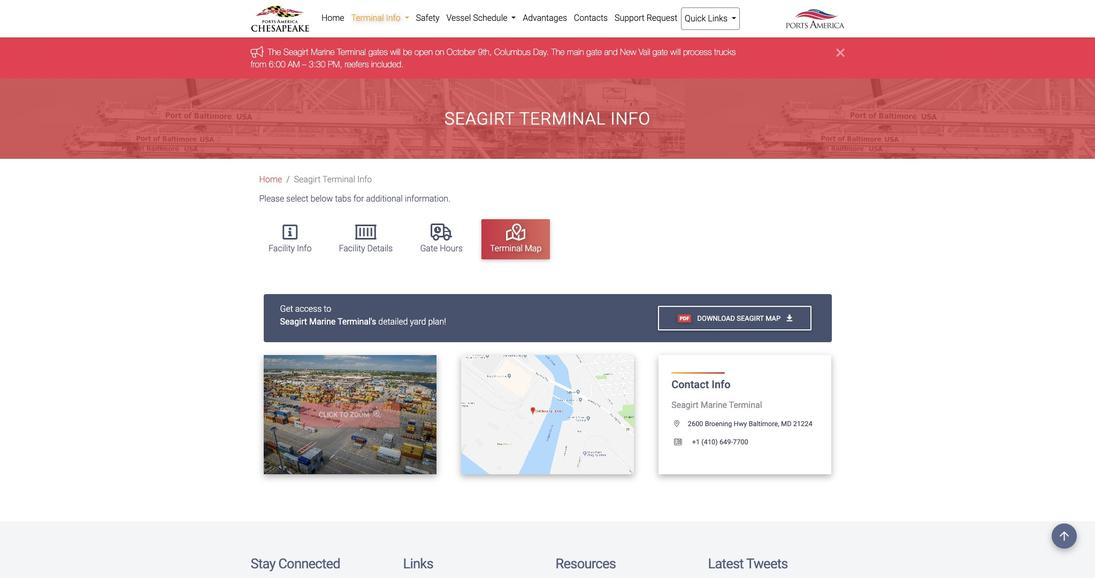 Task type: locate. For each thing, give the bounding box(es) containing it.
home left terminal info on the left top of the page
[[322, 13, 345, 23]]

request
[[647, 13, 678, 23]]

home link
[[318, 7, 348, 29], [259, 175, 282, 185]]

get directions
[[515, 411, 571, 419]]

terminal map link
[[482, 219, 550, 260]]

info for terminal info
[[386, 13, 401, 23]]

facility details
[[339, 243, 393, 254]]

1 horizontal spatial will
[[671, 47, 681, 57]]

links
[[708, 13, 728, 24], [403, 556, 434, 572]]

please select below tabs for additional information.
[[259, 194, 451, 204]]

1 horizontal spatial the
[[552, 47, 565, 57]]

1 vertical spatial home link
[[259, 175, 282, 185]]

marine up 3:30
[[311, 47, 335, 57]]

support request link
[[612, 7, 681, 29]]

get
[[280, 304, 293, 314], [515, 411, 528, 419]]

0 vertical spatial to
[[324, 304, 331, 314]]

facility down please
[[269, 243, 295, 254]]

tweets
[[747, 556, 788, 572]]

1 facility from the left
[[269, 243, 295, 254]]

0 horizontal spatial facility
[[269, 243, 295, 254]]

hours
[[440, 243, 463, 254]]

bullhorn image
[[251, 46, 268, 58]]

gate
[[420, 243, 438, 254]]

connected
[[279, 556, 340, 572]]

tab list
[[255, 214, 845, 265]]

0 vertical spatial home link
[[318, 7, 348, 29]]

to
[[324, 304, 331, 314], [340, 411, 348, 419]]

contact info
[[672, 379, 731, 391]]

info for contact info
[[712, 379, 731, 391]]

to right access
[[324, 304, 331, 314]]

1 horizontal spatial facility
[[339, 243, 365, 254]]

1 horizontal spatial seagirt terminal info
[[445, 109, 651, 129]]

stay
[[251, 556, 276, 572]]

vail
[[639, 47, 651, 57]]

1 horizontal spatial home link
[[318, 7, 348, 29]]

2 vertical spatial marine
[[701, 401, 728, 411]]

6:00
[[269, 59, 286, 69]]

info
[[386, 13, 401, 23], [611, 109, 651, 129], [358, 175, 372, 185], [297, 243, 312, 254], [712, 379, 731, 391]]

info for facility info
[[297, 243, 312, 254]]

0 vertical spatial marine
[[311, 47, 335, 57]]

2 facility from the left
[[339, 243, 365, 254]]

baltimore,
[[749, 420, 780, 428]]

october
[[447, 47, 476, 57]]

2 the from the left
[[552, 47, 565, 57]]

get inside get  access to seagirt marine terminal's detailed yard plan!
[[280, 304, 293, 314]]

included.
[[371, 59, 404, 69]]

additional
[[366, 194, 403, 204]]

gate right "vail" at top right
[[653, 47, 668, 57]]

marine up the broening
[[701, 401, 728, 411]]

map
[[525, 243, 542, 254]]

please
[[259, 194, 284, 204]]

vessel schedule
[[447, 13, 510, 23]]

0 horizontal spatial home
[[259, 175, 282, 185]]

9th,
[[478, 47, 492, 57]]

1 horizontal spatial get
[[515, 411, 528, 419]]

0 horizontal spatial will
[[391, 47, 401, 57]]

0 vertical spatial links
[[708, 13, 728, 24]]

quick links link
[[681, 7, 741, 30]]

gate
[[587, 47, 602, 57], [653, 47, 668, 57]]

links inside "link"
[[708, 13, 728, 24]]

1 horizontal spatial home
[[322, 13, 345, 23]]

seagirt
[[284, 47, 309, 57], [445, 109, 515, 129], [294, 175, 321, 185], [737, 315, 764, 323], [280, 317, 307, 327], [672, 401, 699, 411]]

search plus image
[[372, 411, 381, 419]]

7700
[[733, 439, 749, 447]]

map marker alt image
[[675, 421, 688, 428]]

will left be
[[391, 47, 401, 57]]

to right click
[[340, 411, 348, 419]]

0 vertical spatial seagirt terminal info
[[445, 109, 651, 129]]

info inside 'tab list'
[[297, 243, 312, 254]]

marine
[[311, 47, 335, 57], [309, 317, 336, 327], [701, 401, 728, 411]]

0 horizontal spatial links
[[403, 556, 434, 572]]

click to zoom
[[319, 411, 372, 419]]

get left access
[[280, 304, 293, 314]]

1 vertical spatial marine
[[309, 317, 336, 327]]

home link left terminal info on the left top of the page
[[318, 7, 348, 29]]

2600 broening hwy baltimore, md 21224
[[688, 420, 813, 428]]

the
[[268, 47, 281, 57], [552, 47, 565, 57]]

1 will from the left
[[391, 47, 401, 57]]

0 vertical spatial get
[[280, 304, 293, 314]]

1 horizontal spatial gate
[[653, 47, 668, 57]]

the right day.
[[552, 47, 565, 57]]

1 horizontal spatial to
[[340, 411, 348, 419]]

open
[[415, 47, 433, 57]]

from
[[251, 59, 267, 69]]

terminal
[[351, 13, 384, 23], [337, 47, 366, 57], [520, 109, 606, 129], [323, 175, 355, 185], [490, 243, 523, 254], [729, 401, 763, 411]]

on
[[435, 47, 445, 57]]

terminal inside 'tab list'
[[490, 243, 523, 254]]

0 horizontal spatial gate
[[587, 47, 602, 57]]

facility
[[269, 243, 295, 254], [339, 243, 365, 254]]

arrow alt to bottom image
[[787, 315, 793, 322]]

pm,
[[328, 59, 342, 69]]

be
[[403, 47, 412, 57]]

0 horizontal spatial home link
[[259, 175, 282, 185]]

marine down access
[[309, 317, 336, 327]]

0 horizontal spatial seagirt terminal info
[[294, 175, 372, 185]]

contact info tab panel
[[251, 295, 845, 488]]

the seagirt marine terminal gates will be open on october 9th, columbus day. the main gate and new vail gate will process trucks from 6:00 am – 3:30 pm, reefers included. link
[[251, 47, 736, 69]]

download seagirt map
[[696, 315, 783, 323]]

home
[[322, 13, 345, 23], [259, 175, 282, 185]]

0 vertical spatial home
[[322, 13, 345, 23]]

home up please
[[259, 175, 282, 185]]

get left directions
[[515, 411, 528, 419]]

main
[[567, 47, 584, 57]]

1 vertical spatial seagirt terminal info
[[294, 175, 372, 185]]

1 vertical spatial get
[[515, 411, 528, 419]]

for
[[354, 194, 364, 204]]

+1
[[693, 439, 700, 447]]

access
[[295, 304, 322, 314]]

0 horizontal spatial to
[[324, 304, 331, 314]]

0 horizontal spatial get
[[280, 304, 293, 314]]

1 vertical spatial to
[[340, 411, 348, 419]]

gates
[[369, 47, 388, 57]]

info inside tab panel
[[712, 379, 731, 391]]

0 horizontal spatial the
[[268, 47, 281, 57]]

facility left details
[[339, 243, 365, 254]]

the up 6:00
[[268, 47, 281, 57]]

columbus
[[495, 47, 531, 57]]

seagirt inside the seagirt marine terminal gates will be open on october 9th, columbus day. the main gate and new vail gate will process trucks from 6:00 am – 3:30 pm, reefers included.
[[284, 47, 309, 57]]

will left process
[[671, 47, 681, 57]]

1 horizontal spatial links
[[708, 13, 728, 24]]

1 the from the left
[[268, 47, 281, 57]]

terminal's
[[338, 317, 377, 327]]

broening
[[705, 420, 733, 428]]

gate left and
[[587, 47, 602, 57]]

home link up please
[[259, 175, 282, 185]]

the seagirt marine terminal gates will be open on october 9th, columbus day. the main gate and new vail gate will process trucks from 6:00 am – 3:30 pm, reefers included.
[[251, 47, 736, 69]]

contacts
[[574, 13, 608, 23]]



Task type: vqa. For each thing, say whether or not it's contained in the screenshot.
9/15/2023 12:52 PM PM
no



Task type: describe. For each thing, give the bounding box(es) containing it.
(410)
[[702, 439, 718, 447]]

terminal inside the contact info tab panel
[[729, 401, 763, 411]]

support request
[[615, 13, 678, 23]]

md
[[782, 420, 792, 428]]

gate hours link
[[412, 219, 472, 260]]

quick links
[[685, 13, 730, 24]]

reefers
[[345, 59, 369, 69]]

directions image
[[571, 411, 580, 419]]

details
[[368, 243, 393, 254]]

stay connected
[[251, 556, 340, 572]]

safety
[[416, 13, 440, 23]]

close image
[[837, 46, 845, 59]]

seagirt marine terminal
[[672, 401, 763, 411]]

select
[[286, 194, 309, 204]]

vessel schedule link
[[443, 7, 520, 29]]

tabs
[[335, 194, 352, 204]]

1 vertical spatial home
[[259, 175, 282, 185]]

649-
[[720, 439, 733, 447]]

21224
[[794, 420, 813, 428]]

get  access to seagirt marine terminal's detailed yard plan!
[[280, 304, 446, 327]]

trucks
[[715, 47, 736, 57]]

vessel
[[447, 13, 471, 23]]

click
[[319, 411, 338, 419]]

+1 (410) 649-7700 link
[[672, 439, 749, 447]]

go to top image
[[1053, 524, 1078, 549]]

marine inside the seagirt marine terminal gates will be open on october 9th, columbus day. the main gate and new vail gate will process trucks from 6:00 am – 3:30 pm, reefers included.
[[311, 47, 335, 57]]

2600
[[688, 420, 704, 428]]

process
[[684, 47, 712, 57]]

terminal map
[[490, 243, 542, 254]]

gate hours
[[420, 243, 463, 254]]

contact
[[672, 379, 710, 391]]

2600 broening hwy baltimore, md 21224 link
[[672, 420, 813, 428]]

contacts link
[[571, 7, 612, 29]]

detailed
[[379, 317, 408, 327]]

download
[[698, 315, 736, 323]]

advantages link
[[520, 7, 571, 29]]

facility info link
[[260, 219, 320, 260]]

day.
[[534, 47, 549, 57]]

terminal info link
[[348, 7, 413, 29]]

tab list containing facility info
[[255, 214, 845, 265]]

terminal inside the seagirt marine terminal gates will be open on october 9th, columbus day. the main gate and new vail gate will process trucks from 6:00 am – 3:30 pm, reefers included.
[[337, 47, 366, 57]]

1 vertical spatial links
[[403, 556, 434, 572]]

latest tweets
[[709, 556, 788, 572]]

get directions link
[[497, 403, 599, 428]]

phone office image
[[675, 440, 691, 446]]

zoom
[[350, 411, 370, 419]]

seagirt inside get  access to seagirt marine terminal's detailed yard plan!
[[280, 317, 307, 327]]

yard
[[410, 317, 426, 327]]

pdf
[[680, 316, 690, 322]]

the seagirt marine terminal gates will be open on october 9th, columbus day. the main gate and new vail gate will process trucks from 6:00 am – 3:30 pm, reefers included. alert
[[0, 38, 1096, 79]]

3:30
[[309, 59, 326, 69]]

to inside button
[[340, 411, 348, 419]]

safety link
[[413, 7, 443, 29]]

to inside get  access to seagirt marine terminal's detailed yard plan!
[[324, 304, 331, 314]]

1 gate from the left
[[587, 47, 602, 57]]

and
[[605, 47, 618, 57]]

advantages
[[523, 13, 567, 23]]

directions
[[530, 411, 569, 419]]

click to zoom button
[[301, 403, 400, 428]]

resources
[[556, 556, 616, 572]]

map
[[766, 315, 781, 323]]

get for get directions
[[515, 411, 528, 419]]

2 will from the left
[[671, 47, 681, 57]]

support
[[615, 13, 645, 23]]

facility for facility details
[[339, 243, 365, 254]]

get for get  access to seagirt marine terminal's detailed yard plan!
[[280, 304, 293, 314]]

information.
[[405, 194, 451, 204]]

–
[[302, 59, 307, 69]]

plan!
[[428, 317, 446, 327]]

latest
[[709, 556, 744, 572]]

schedule
[[473, 13, 508, 23]]

below
[[311, 194, 333, 204]]

am
[[288, 59, 300, 69]]

marine inside get  access to seagirt marine terminal's detailed yard plan!
[[309, 317, 336, 327]]

facility for facility info
[[269, 243, 295, 254]]

+1 (410) 649-7700
[[691, 439, 749, 447]]

quick
[[685, 13, 706, 24]]

2 gate from the left
[[653, 47, 668, 57]]

facility details link
[[331, 219, 402, 260]]

facility info
[[269, 243, 312, 254]]

terminal info
[[351, 13, 403, 23]]

hwy
[[734, 420, 748, 428]]



